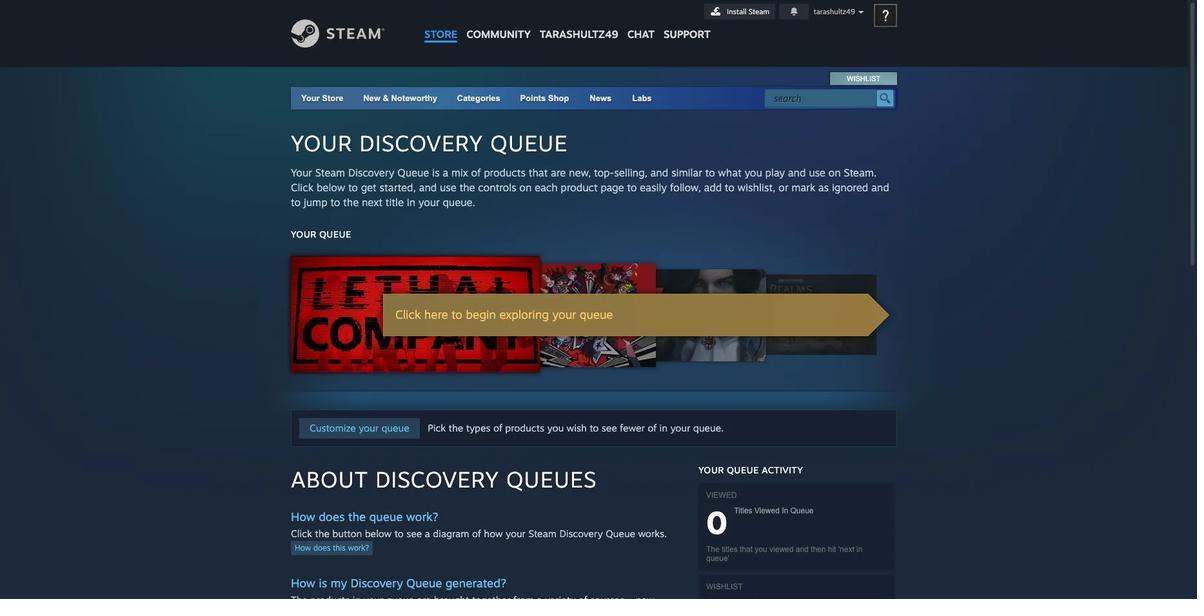 Task type: locate. For each thing, give the bounding box(es) containing it.
products right types
[[505, 423, 545, 435]]

of right types
[[493, 423, 502, 435]]

1 horizontal spatial is
[[432, 166, 440, 179]]

your
[[301, 94, 320, 103], [291, 130, 352, 157], [291, 166, 312, 179], [291, 229, 316, 240], [699, 465, 724, 476]]

to up how is my discovery queue generated?
[[395, 528, 404, 541]]

queue left the works.
[[606, 528, 635, 541]]

your left store
[[301, 94, 320, 103]]

on
[[829, 166, 841, 179], [519, 181, 532, 194]]

0 vertical spatial work?
[[406, 510, 438, 524]]

see
[[602, 423, 617, 435], [407, 528, 422, 541]]

how
[[291, 510, 315, 524], [295, 544, 311, 553], [291, 577, 315, 591]]

0 horizontal spatial steam
[[315, 166, 345, 179]]

mix
[[451, 166, 468, 179]]

products up controls
[[484, 166, 526, 179]]

steam inside the your steam discovery queue is a mix of products that are new, top-selling, and similar to what you play and use on steam. click below to get started, and use the controls on each product page to easily follow, add to wishlist, or mark as ignored and to jump to the next title in your queue.
[[315, 166, 345, 179]]

0 horizontal spatial below
[[317, 181, 345, 194]]

you
[[745, 166, 762, 179], [547, 423, 564, 435], [755, 546, 767, 555]]

activity
[[762, 465, 803, 476]]

a
[[443, 166, 448, 179], [425, 528, 430, 541]]

a left mix
[[443, 166, 448, 179]]

1 horizontal spatial in
[[660, 423, 668, 435]]

0 horizontal spatial queue.
[[443, 196, 475, 209]]

discovery right the my
[[351, 577, 403, 591]]

begin
[[466, 308, 496, 322]]

and up easily on the right of page
[[651, 166, 668, 179]]

points shop link
[[510, 87, 579, 110]]

and up mark
[[788, 166, 806, 179]]

steam right install on the top of the page
[[749, 7, 770, 16]]

1 vertical spatial that
[[740, 546, 753, 555]]

are
[[551, 166, 566, 179]]

that
[[529, 166, 548, 179], [740, 546, 753, 555]]

page
[[601, 181, 624, 194]]

1 vertical spatial tarashultz49
[[540, 28, 618, 41]]

your inside the your steam discovery queue is a mix of products that are new, top-selling, and similar to what you play and use on steam. click below to get started, and use the controls on each product page to easily follow, add to wishlist, or mark as ignored and to jump to the next title in your queue.
[[291, 166, 312, 179]]

discovery
[[359, 130, 483, 157], [348, 166, 394, 179], [375, 466, 499, 493], [560, 528, 603, 541], [351, 577, 403, 591]]

the right pick
[[449, 423, 463, 435]]

new & noteworthy
[[363, 94, 437, 103]]

products
[[484, 166, 526, 179], [505, 423, 545, 435]]

steam for install
[[749, 7, 770, 16]]

follow,
[[670, 181, 701, 194]]

how for how is my discovery queue generated?
[[291, 577, 315, 591]]

discovery down pick
[[375, 466, 499, 493]]

click up jump at the top left of page
[[291, 181, 314, 194]]

queue. down mix
[[443, 196, 475, 209]]

store
[[322, 94, 343, 103]]

1 horizontal spatial steam
[[529, 528, 557, 541]]

hit
[[828, 546, 836, 555]]

work? up diagram
[[406, 510, 438, 524]]

0 vertical spatial tarashultz49
[[814, 7, 855, 16]]

0 horizontal spatial see
[[407, 528, 422, 541]]

below
[[317, 181, 345, 194], [365, 528, 392, 541]]

search text field
[[774, 90, 874, 107]]

your up viewed
[[699, 465, 724, 476]]

queue inside how does the queue work? click the button below to see a diagram of how your steam discovery queue works. how does this work?
[[606, 528, 635, 541]]

1 vertical spatial see
[[407, 528, 422, 541]]

0 vertical spatial queue.
[[443, 196, 475, 209]]

your down your store link
[[291, 130, 352, 157]]

1 vertical spatial you
[[547, 423, 564, 435]]

0 horizontal spatial that
[[529, 166, 548, 179]]

use down mix
[[440, 181, 457, 194]]

use
[[809, 166, 826, 179], [440, 181, 457, 194]]

1 vertical spatial work?
[[348, 544, 369, 553]]

0 vertical spatial products
[[484, 166, 526, 179]]

1 horizontal spatial a
[[443, 166, 448, 179]]

discovery down queues
[[560, 528, 603, 541]]

steam right how
[[529, 528, 557, 541]]

click here to begin exploring your queue link
[[291, 248, 897, 373]]

0 horizontal spatial in
[[407, 196, 415, 209]]

does left this
[[313, 544, 331, 553]]

0 horizontal spatial work?
[[348, 544, 369, 553]]

to
[[705, 166, 715, 179], [348, 181, 358, 194], [627, 181, 637, 194], [725, 181, 735, 194], [291, 196, 301, 209], [330, 196, 340, 209], [452, 308, 462, 322], [590, 423, 599, 435], [395, 528, 404, 541]]

0 vertical spatial is
[[432, 166, 440, 179]]

see left fewer
[[602, 423, 617, 435]]

a left diagram
[[425, 528, 430, 541]]

0 vertical spatial click
[[291, 181, 314, 194]]

does
[[319, 510, 345, 524], [313, 544, 331, 553]]

queue inside the your steam discovery queue is a mix of products that are new, top-selling, and similar to what you play and use on steam. click below to get started, and use the controls on each product page to easily follow, add to wishlist, or mark as ignored and to jump to the next title in your queue.
[[397, 166, 429, 179]]

to down selling,
[[627, 181, 637, 194]]

new
[[363, 94, 380, 103]]

does up button
[[319, 510, 345, 524]]

and
[[651, 166, 668, 179], [788, 166, 806, 179], [419, 181, 437, 194], [871, 181, 889, 194], [796, 546, 809, 555]]

1 horizontal spatial on
[[829, 166, 841, 179]]

of inside the your steam discovery queue is a mix of products that are new, top-selling, and similar to what you play and use on steam. click below to get started, and use the controls on each product page to easily follow, add to wishlist, or mark as ignored and to jump to the next title in your queue.
[[471, 166, 481, 179]]

0 vertical spatial you
[[745, 166, 762, 179]]

1 horizontal spatial tarashultz49
[[814, 7, 855, 16]]

queue
[[319, 229, 351, 240], [580, 308, 613, 322], [382, 423, 409, 435], [369, 510, 403, 524]]

how down 'about'
[[291, 510, 315, 524]]

your right fewer
[[671, 423, 690, 435]]

to right here in the bottom left of the page
[[452, 308, 462, 322]]

your
[[418, 196, 440, 209], [552, 308, 576, 322], [359, 423, 379, 435], [671, 423, 690, 435], [506, 528, 526, 541]]

that right titles
[[740, 546, 753, 555]]

support
[[664, 28, 711, 41]]

queue. up your queue activity at the right bottom
[[693, 423, 724, 435]]

below right button
[[365, 528, 392, 541]]

of right mix
[[471, 166, 481, 179]]

use up the "as"
[[809, 166, 826, 179]]

controls
[[478, 181, 516, 194]]

1 horizontal spatial that
[[740, 546, 753, 555]]

your for your store
[[301, 94, 320, 103]]

shop
[[548, 94, 569, 103]]

your up jump at the top left of page
[[291, 166, 312, 179]]

store link
[[420, 0, 462, 47]]

install steam link
[[704, 4, 775, 19]]

and inside 'the titles that you viewed and then hit 'next in queue''
[[796, 546, 809, 555]]

your right how
[[506, 528, 526, 541]]

click left here in the bottom left of the page
[[395, 308, 421, 322]]

you left wish
[[547, 423, 564, 435]]

2 vertical spatial how
[[291, 577, 315, 591]]

labs
[[632, 94, 652, 103]]

0 horizontal spatial use
[[440, 181, 457, 194]]

that up "each"
[[529, 166, 548, 179]]

0 horizontal spatial a
[[425, 528, 430, 541]]

your down jump at the top left of page
[[291, 229, 316, 240]]

0 vertical spatial below
[[317, 181, 345, 194]]

customize
[[310, 423, 356, 435]]

below up jump at the top left of page
[[317, 181, 345, 194]]

selling,
[[614, 166, 648, 179]]

0 vertical spatial a
[[443, 166, 448, 179]]

1 horizontal spatial see
[[602, 423, 617, 435]]

to right wish
[[590, 423, 599, 435]]

how left the my
[[291, 577, 315, 591]]

2 horizontal spatial steam
[[749, 7, 770, 16]]

1 vertical spatial in
[[660, 423, 668, 435]]

to inside how does the queue work? click the button below to see a diagram of how your steam discovery queue works. how does this work?
[[395, 528, 404, 541]]

tarashultz49 inside tarashultz49 link
[[540, 28, 618, 41]]

your right title
[[418, 196, 440, 209]]

in inside 'the titles that you viewed and then hit 'next in queue''
[[857, 546, 863, 555]]

discovery up get at left top
[[348, 166, 394, 179]]

news
[[590, 94, 612, 103]]

news link
[[579, 87, 622, 110]]

and right "started,"
[[419, 181, 437, 194]]

of right fewer
[[648, 423, 657, 435]]

1 horizontal spatial queue.
[[693, 423, 724, 435]]

in right fewer
[[660, 423, 668, 435]]

2 vertical spatial click
[[291, 528, 312, 541]]

on left "each"
[[519, 181, 532, 194]]

see left diagram
[[407, 528, 422, 541]]

steam inside how does the queue work? click the button below to see a diagram of how your steam discovery queue works. how does this work?
[[529, 528, 557, 541]]

how left this
[[295, 544, 311, 553]]

1 vertical spatial click
[[395, 308, 421, 322]]

in right 'next
[[857, 546, 863, 555]]

0 vertical spatial how
[[291, 510, 315, 524]]

1 vertical spatial on
[[519, 181, 532, 194]]

2 vertical spatial you
[[755, 546, 767, 555]]

you up wishlist,
[[745, 166, 762, 179]]

customize your queue
[[310, 423, 409, 435]]

1 horizontal spatial below
[[365, 528, 392, 541]]

below inside the your steam discovery queue is a mix of products that are new, top-selling, and similar to what you play and use on steam. click below to get started, and use the controls on each product page to easily follow, add to wishlist, or mark as ignored and to jump to the next title in your queue.
[[317, 181, 345, 194]]

0 vertical spatial in
[[407, 196, 415, 209]]

queue inside viewed 0 titles viewed in queue
[[791, 507, 814, 516]]

in right title
[[407, 196, 415, 209]]

products inside the your steam discovery queue is a mix of products that are new, top-selling, and similar to what you play and use on steam. click below to get started, and use the controls on each product page to easily follow, add to wishlist, or mark as ignored and to jump to the next title in your queue.
[[484, 166, 526, 179]]

a inside how does the queue work? click the button below to see a diagram of how your steam discovery queue works. how does this work?
[[425, 528, 430, 541]]

1 horizontal spatial use
[[809, 166, 826, 179]]

&
[[383, 94, 389, 103]]

2 horizontal spatial in
[[857, 546, 863, 555]]

is left the my
[[319, 577, 327, 591]]

your for your steam discovery queue is a mix of products that are new, top-selling, and similar to what you play and use on steam. click below to get started, and use the controls on each product page to easily follow, add to wishlist, or mark as ignored and to jump to the next title in your queue.
[[291, 166, 312, 179]]

1 vertical spatial below
[[365, 528, 392, 541]]

the up button
[[348, 510, 366, 524]]

you left viewed
[[755, 546, 767, 555]]

this
[[333, 544, 346, 553]]

viewed
[[770, 546, 794, 555]]

0 vertical spatial does
[[319, 510, 345, 524]]

0 horizontal spatial is
[[319, 577, 327, 591]]

play
[[765, 166, 785, 179]]

0 vertical spatial steam
[[749, 7, 770, 16]]

your queue activity
[[699, 465, 803, 476]]

types
[[466, 423, 491, 435]]

and left then
[[796, 546, 809, 555]]

about discovery queues
[[291, 466, 597, 493]]

0
[[706, 504, 728, 542]]

0 vertical spatial use
[[809, 166, 826, 179]]

0 vertical spatial that
[[529, 166, 548, 179]]

queue right in
[[791, 507, 814, 516]]

queue up "started,"
[[397, 166, 429, 179]]

chat link
[[623, 0, 659, 44]]

click
[[291, 181, 314, 194], [395, 308, 421, 322], [291, 528, 312, 541]]

1 vertical spatial use
[[440, 181, 457, 194]]

is left mix
[[432, 166, 440, 179]]

of left how
[[472, 528, 481, 541]]

is
[[432, 166, 440, 179], [319, 577, 327, 591]]

1 vertical spatial steam
[[315, 166, 345, 179]]

click left button
[[291, 528, 312, 541]]

2 vertical spatial in
[[857, 546, 863, 555]]

2 vertical spatial steam
[[529, 528, 557, 541]]

similar
[[671, 166, 702, 179]]

1 vertical spatial queue.
[[693, 423, 724, 435]]

on up the "as"
[[829, 166, 841, 179]]

1 vertical spatial a
[[425, 528, 430, 541]]

work? down button
[[348, 544, 369, 553]]

0 horizontal spatial tarashultz49
[[540, 28, 618, 41]]

fewer
[[620, 423, 645, 435]]

and down "steam."
[[871, 181, 889, 194]]

steam up jump at the top left of page
[[315, 166, 345, 179]]

queue
[[490, 130, 568, 157], [397, 166, 429, 179], [727, 465, 759, 476], [791, 507, 814, 516], [606, 528, 635, 541], [406, 577, 442, 591]]



Task type: vqa. For each thing, say whether or not it's contained in the screenshot.
Global Menu navigation
no



Task type: describe. For each thing, give the bounding box(es) containing it.
here
[[424, 308, 448, 322]]

points
[[520, 94, 546, 103]]

to right jump at the top left of page
[[330, 196, 340, 209]]

of inside how does the queue work? click the button below to see a diagram of how your steam discovery queue works. how does this work?
[[472, 528, 481, 541]]

your store
[[301, 94, 343, 103]]

wishlist
[[847, 75, 880, 83]]

queue. inside the your steam discovery queue is a mix of products that are new, top-selling, and similar to what you play and use on steam. click below to get started, and use the controls on each product page to easily follow, add to wishlist, or mark as ignored and to jump to the next title in your queue.
[[443, 196, 475, 209]]

you inside the your steam discovery queue is a mix of products that are new, top-selling, and similar to what you play and use on steam. click below to get started, and use the controls on each product page to easily follow, add to wishlist, or mark as ignored and to jump to the next title in your queue.
[[745, 166, 762, 179]]

titles
[[734, 507, 752, 516]]

1 vertical spatial how
[[295, 544, 311, 553]]

to left get at left top
[[348, 181, 358, 194]]

install steam
[[727, 7, 770, 16]]

viewed
[[706, 492, 737, 501]]

wishlist
[[706, 583, 743, 592]]

new,
[[569, 166, 591, 179]]

install
[[727, 7, 747, 16]]

queue'
[[706, 555, 729, 564]]

wishlist link
[[831, 72, 897, 85]]

your steam discovery queue is a mix of products that are new, top-selling, and similar to what you play and use on steam. click below to get started, and use the controls on each product page to easily follow, add to wishlist, or mark as ignored and to jump to the next title in your queue.
[[291, 166, 889, 209]]

button
[[332, 528, 362, 541]]

your right customize
[[359, 423, 379, 435]]

started,
[[380, 181, 416, 194]]

queues
[[506, 466, 597, 493]]

how for how does the queue work? click the button below to see a diagram of how your steam discovery queue works. how does this work?
[[291, 510, 315, 524]]

click here to begin exploring your queue
[[395, 308, 613, 322]]

in inside the your steam discovery queue is a mix of products that are new, top-selling, and similar to what you play and use on steam. click below to get started, and use the controls on each product page to easily follow, add to wishlist, or mark as ignored and to jump to the next title in your queue.
[[407, 196, 415, 209]]

discovery inside how does the queue work? click the button below to see a diagram of how your steam discovery queue works. how does this work?
[[560, 528, 603, 541]]

viewed 0 titles viewed in queue
[[706, 492, 814, 542]]

exploring
[[499, 308, 549, 322]]

support link
[[659, 0, 715, 44]]

in
[[782, 507, 788, 516]]

the
[[706, 546, 720, 555]]

wish
[[567, 423, 587, 435]]

discovery inside the your steam discovery queue is a mix of products that are new, top-selling, and similar to what you play and use on steam. click below to get started, and use the controls on each product page to easily follow, add to wishlist, or mark as ignored and to jump to the next title in your queue.
[[348, 166, 394, 179]]

click inside the your steam discovery queue is a mix of products that are new, top-selling, and similar to what you play and use on steam. click below to get started, and use the controls on each product page to easily follow, add to wishlist, or mark as ignored and to jump to the next title in your queue.
[[291, 181, 314, 194]]

queue left generated? at the bottom left of page
[[406, 577, 442, 591]]

how
[[484, 528, 503, 541]]

titles
[[722, 546, 738, 555]]

the titles that you viewed and then hit 'next in queue'
[[706, 546, 863, 564]]

categories link
[[457, 94, 500, 103]]

about
[[291, 466, 368, 493]]

mark
[[792, 181, 815, 194]]

get
[[361, 181, 377, 194]]

discovery down the noteworthy at the left of page
[[359, 130, 483, 157]]

queue up are
[[490, 130, 568, 157]]

'next
[[838, 546, 855, 555]]

categories
[[457, 94, 500, 103]]

1 vertical spatial does
[[313, 544, 331, 553]]

your queue
[[291, 229, 351, 240]]

0 vertical spatial see
[[602, 423, 617, 435]]

community
[[467, 28, 531, 41]]

generated?
[[446, 577, 506, 591]]

wishlist,
[[738, 181, 776, 194]]

queue up viewed
[[727, 465, 759, 476]]

queue inside how does the queue work? click the button below to see a diagram of how your steam discovery queue works. how does this work?
[[369, 510, 403, 524]]

title
[[386, 196, 404, 209]]

easily
[[640, 181, 667, 194]]

top-
[[594, 166, 614, 179]]

my
[[331, 577, 347, 591]]

ignored
[[832, 181, 868, 194]]

new & noteworthy link
[[363, 94, 437, 103]]

your right exploring
[[552, 308, 576, 322]]

to left jump at the top left of page
[[291, 196, 301, 209]]

jump
[[304, 196, 327, 209]]

tarashultz49 link
[[535, 0, 623, 47]]

steam for your
[[315, 166, 345, 179]]

to down 'what'
[[725, 181, 735, 194]]

noteworthy
[[391, 94, 437, 103]]

your inside the your steam discovery queue is a mix of products that are new, top-selling, and similar to what you play and use on steam. click below to get started, and use the controls on each product page to easily follow, add to wishlist, or mark as ignored and to jump to the next title in your queue.
[[418, 196, 440, 209]]

below inside how does the queue work? click the button below to see a diagram of how your steam discovery queue works. how does this work?
[[365, 528, 392, 541]]

is inside the your steam discovery queue is a mix of products that are new, top-selling, and similar to what you play and use on steam. click below to get started, and use the controls on each product page to easily follow, add to wishlist, or mark as ignored and to jump to the next title in your queue.
[[432, 166, 440, 179]]

what
[[718, 166, 742, 179]]

the left next
[[343, 196, 359, 209]]

1 horizontal spatial work?
[[406, 510, 438, 524]]

0 vertical spatial on
[[829, 166, 841, 179]]

pick the types of products you wish to see fewer of in your queue.
[[428, 423, 724, 435]]

your for your discovery queue
[[291, 130, 352, 157]]

click inside how does the queue work? click the button below to see a diagram of how your steam discovery queue works. how does this work?
[[291, 528, 312, 541]]

0 horizontal spatial on
[[519, 181, 532, 194]]

your for your queue activity
[[699, 465, 724, 476]]

add
[[704, 181, 722, 194]]

pick
[[428, 423, 446, 435]]

viewed
[[755, 507, 780, 516]]

1 vertical spatial products
[[505, 423, 545, 435]]

chat
[[627, 28, 655, 41]]

see inside how does the queue work? click the button below to see a diagram of how your steam discovery queue works. how does this work?
[[407, 528, 422, 541]]

or
[[779, 181, 789, 194]]

as
[[818, 181, 829, 194]]

your inside how does the queue work? click the button below to see a diagram of how your steam discovery queue works. how does this work?
[[506, 528, 526, 541]]

labs link
[[622, 87, 662, 110]]

to up add
[[705, 166, 715, 179]]

diagram
[[433, 528, 469, 541]]

your store link
[[301, 94, 343, 103]]

product
[[561, 181, 598, 194]]

works.
[[638, 528, 667, 541]]

next
[[362, 196, 383, 209]]

you inside 'the titles that you viewed and then hit 'next in queue''
[[755, 546, 767, 555]]

the down mix
[[460, 181, 475, 194]]

community link
[[462, 0, 535, 47]]

store
[[424, 28, 457, 41]]

that inside the your steam discovery queue is a mix of products that are new, top-selling, and similar to what you play and use on steam. click below to get started, and use the controls on each product page to easily follow, add to wishlist, or mark as ignored and to jump to the next title in your queue.
[[529, 166, 548, 179]]

your for your queue
[[291, 229, 316, 240]]

points shop
[[520, 94, 569, 103]]

the left button
[[315, 528, 330, 541]]

a inside the your steam discovery queue is a mix of products that are new, top-selling, and similar to what you play and use on steam. click below to get started, and use the controls on each product page to easily follow, add to wishlist, or mark as ignored and to jump to the next title in your queue.
[[443, 166, 448, 179]]

then
[[811, 546, 826, 555]]

your discovery queue
[[291, 130, 568, 157]]

steam.
[[844, 166, 877, 179]]

1 vertical spatial is
[[319, 577, 327, 591]]

how is my discovery queue generated?
[[291, 577, 506, 591]]

each
[[535, 181, 558, 194]]

how does the queue work? click the button below to see a diagram of how your steam discovery queue works. how does this work?
[[291, 510, 667, 553]]

that inside 'the titles that you viewed and then hit 'next in queue''
[[740, 546, 753, 555]]



